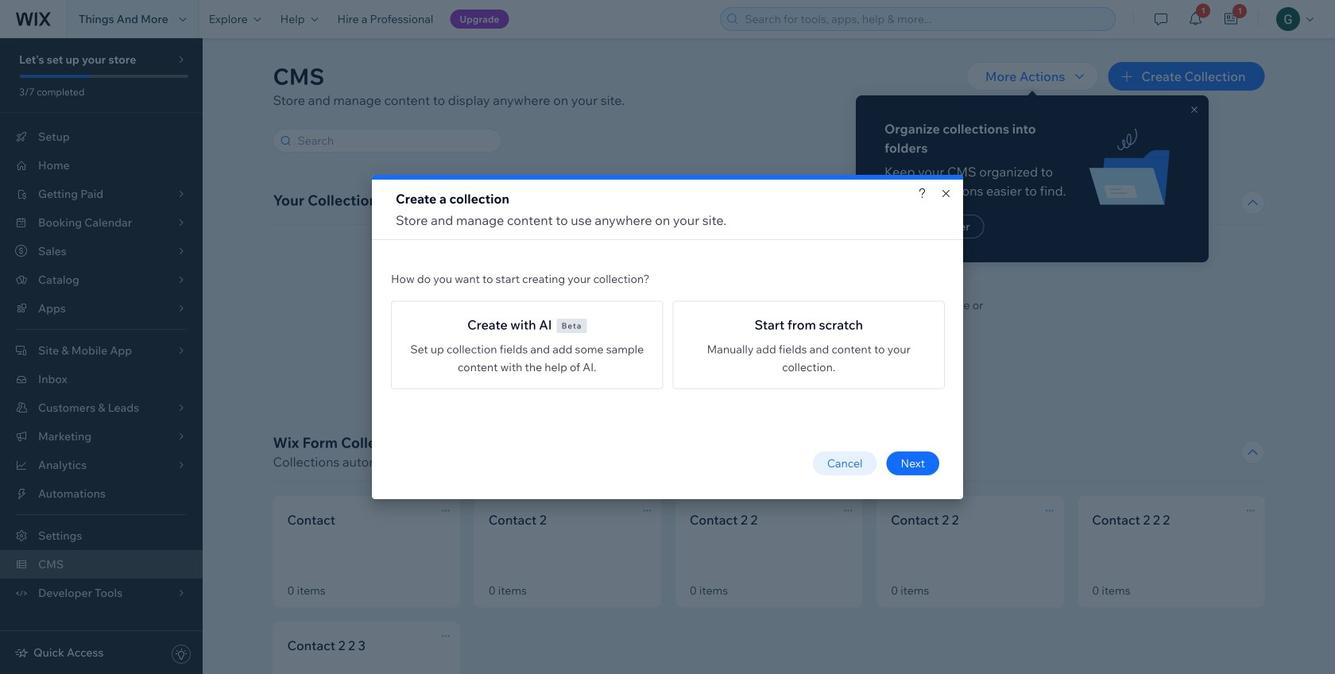 Task type: vqa. For each thing, say whether or not it's contained in the screenshot.
info tooltip image
no



Task type: describe. For each thing, give the bounding box(es) containing it.
sidebar element
[[0, 38, 203, 674]]

Search for tools, apps, help & more... field
[[740, 8, 1111, 30]]



Task type: locate. For each thing, give the bounding box(es) containing it.
Search field
[[293, 130, 496, 152]]



